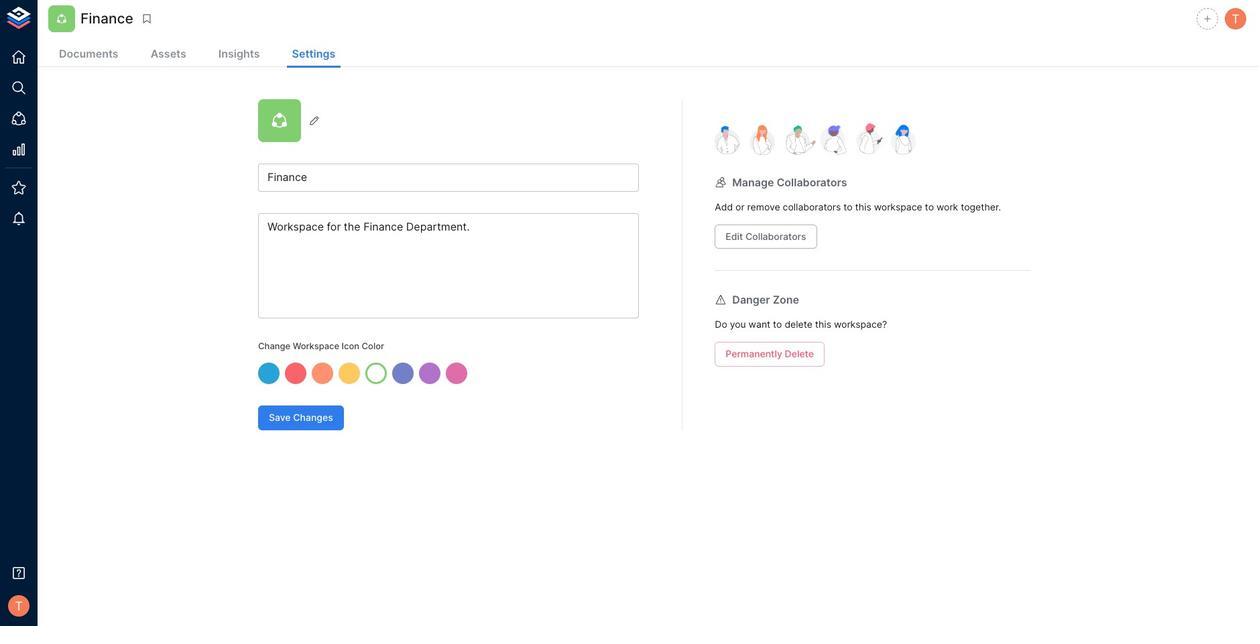 Task type: describe. For each thing, give the bounding box(es) containing it.
icon
[[342, 341, 359, 351]]

save changes button
[[258, 406, 344, 430]]

do
[[715, 319, 727, 330]]

insights link
[[213, 42, 265, 68]]

edit
[[726, 230, 743, 242]]

0 horizontal spatial t button
[[4, 591, 34, 621]]

Workspace notes are visible to all members and guests. text field
[[258, 213, 639, 319]]

0 horizontal spatial t
[[15, 599, 23, 613]]

add
[[715, 201, 733, 213]]

insights
[[218, 47, 260, 60]]

you
[[730, 319, 746, 330]]

this for to
[[855, 201, 872, 213]]

finance
[[80, 10, 133, 27]]

1 horizontal spatial to
[[844, 201, 853, 213]]

1 horizontal spatial t
[[1232, 11, 1240, 26]]

or
[[736, 201, 745, 213]]

save
[[269, 412, 291, 423]]

collaborators
[[783, 201, 841, 213]]

changes
[[293, 412, 333, 423]]

collaborators for manage collaborators
[[777, 175, 847, 189]]

danger
[[732, 293, 770, 306]]

save changes
[[269, 412, 333, 423]]

workspace?
[[834, 319, 887, 330]]

settings link
[[287, 42, 341, 68]]

workspace
[[293, 341, 339, 351]]



Task type: locate. For each thing, give the bounding box(es) containing it.
this for delete
[[815, 319, 831, 330]]

1 vertical spatial t
[[15, 599, 23, 613]]

1 vertical spatial t button
[[4, 591, 34, 621]]

edit collaborators button
[[715, 224, 817, 249]]

0 horizontal spatial this
[[815, 319, 831, 330]]

zone
[[773, 293, 799, 306]]

to right collaborators
[[844, 201, 853, 213]]

this right delete
[[815, 319, 831, 330]]

edit collaborators
[[726, 230, 806, 242]]

1 vertical spatial collaborators
[[746, 230, 806, 242]]

manage
[[732, 175, 774, 189]]

change workspace icon color
[[258, 341, 384, 351]]

assets
[[151, 47, 186, 60]]

to
[[844, 201, 853, 213], [925, 201, 934, 213], [773, 319, 782, 330]]

change
[[258, 341, 290, 351]]

workspace
[[874, 201, 922, 213]]

manage collaborators
[[732, 175, 847, 189]]

2 horizontal spatial to
[[925, 201, 934, 213]]

0 vertical spatial t button
[[1223, 6, 1249, 32]]

documents
[[59, 47, 118, 60]]

settings
[[292, 47, 335, 60]]

to left work
[[925, 201, 934, 213]]

remove
[[747, 201, 780, 213]]

collaborators
[[777, 175, 847, 189], [746, 230, 806, 242]]

1 vertical spatial this
[[815, 319, 831, 330]]

collaborators inside edit collaborators 'button'
[[746, 230, 806, 242]]

collaborators for edit collaborators
[[746, 230, 806, 242]]

delete
[[785, 348, 814, 359]]

want
[[749, 319, 771, 330]]

permanently delete button
[[715, 342, 825, 366]]

collaborators down remove
[[746, 230, 806, 242]]

work
[[937, 201, 958, 213]]

this left workspace
[[855, 201, 872, 213]]

t
[[1232, 11, 1240, 26], [15, 599, 23, 613]]

add or remove collaborators to this workspace to work together.
[[715, 201, 1001, 213]]

this
[[855, 201, 872, 213], [815, 319, 831, 330]]

0 vertical spatial collaborators
[[777, 175, 847, 189]]

0 vertical spatial this
[[855, 201, 872, 213]]

1 horizontal spatial t button
[[1223, 6, 1249, 32]]

delete
[[785, 319, 813, 330]]

do you want to delete this workspace?
[[715, 319, 887, 330]]

color
[[362, 341, 384, 351]]

t button
[[1223, 6, 1249, 32], [4, 591, 34, 621]]

permanently
[[726, 348, 782, 359]]

1 horizontal spatial this
[[855, 201, 872, 213]]

Workspace Name text field
[[258, 164, 639, 192]]

together.
[[961, 201, 1001, 213]]

bookmark image
[[141, 13, 153, 25]]

0 horizontal spatial to
[[773, 319, 782, 330]]

danger zone
[[732, 293, 799, 306]]

permanently delete
[[726, 348, 814, 359]]

collaborators up collaborators
[[777, 175, 847, 189]]

to right want
[[773, 319, 782, 330]]

assets link
[[145, 42, 192, 68]]

0 vertical spatial t
[[1232, 11, 1240, 26]]

documents link
[[54, 42, 124, 68]]



Task type: vqa. For each thing, say whether or not it's contained in the screenshot.
the Edit Collaborators BUTTON on the top
yes



